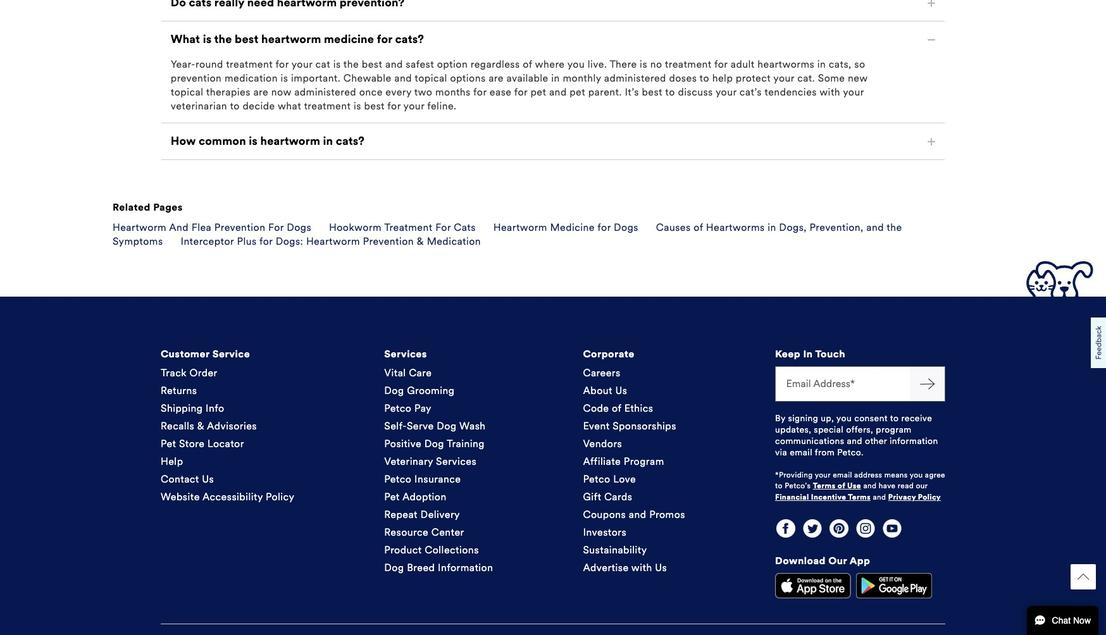 Task type: vqa. For each thing, say whether or not it's contained in the screenshot.
Question
no



Task type: describe. For each thing, give the bounding box(es) containing it.
your down help
[[716, 86, 737, 98]]

love
[[613, 473, 636, 485]]

what
[[171, 32, 200, 46]]

dog down self-serve dog wash link
[[424, 438, 444, 450]]

causes
[[656, 222, 691, 234]]

1 vertical spatial administered
[[294, 86, 356, 98]]

communications
[[775, 436, 844, 446]]

monthly
[[563, 72, 601, 84]]

sustainability link
[[583, 544, 647, 556]]

prevention
[[171, 72, 222, 84]]

download our app
[[775, 555, 870, 567]]

2 horizontal spatial us
[[655, 562, 667, 574]]

our
[[828, 555, 847, 567]]

cat's
[[740, 86, 762, 98]]

and inside careers about us code of ethics event sponsorships vendors affiliate program petco love gift cards coupons and promos investors sustainability advertise with us
[[629, 508, 646, 520]]

service
[[212, 348, 250, 360]]

returns
[[161, 384, 197, 396]]

is left no
[[640, 58, 647, 70]]

submit email address image
[[920, 376, 935, 391]]

promos
[[649, 508, 685, 520]]

product
[[384, 544, 422, 556]]

and down address
[[863, 482, 877, 490]]

heartworm for heartworm and flea prevention for dogs
[[113, 222, 167, 234]]

interceptor
[[181, 236, 234, 248]]

1 vertical spatial prevention
[[363, 236, 414, 248]]

some
[[818, 72, 845, 84]]

symptoms
[[113, 236, 163, 248]]

heartworm inside what is the best heartworm medicine for cats? link
[[261, 32, 321, 46]]

adoption
[[402, 491, 447, 503]]

shipping
[[161, 402, 203, 414]]

protect
[[736, 72, 771, 84]]

heartworm medicine for dogs
[[493, 222, 638, 234]]

flea
[[192, 222, 212, 234]]

privacy
[[888, 493, 916, 502]]

no
[[650, 58, 662, 70]]

breed
[[407, 562, 435, 574]]

via
[[775, 447, 787, 458]]

email inside by signing up, you consent to receive updates, special offers, program communications and other information via email from petco.
[[790, 447, 812, 458]]

other
[[865, 436, 887, 446]]

financial incentive terms link
[[775, 493, 871, 502]]

cats
[[454, 222, 476, 234]]

policy inside track order returns shipping info recalls & advisories pet store locator help contact us website accessibility policy
[[266, 491, 294, 503]]

product collections link
[[384, 544, 479, 556]]

with inside year-round treatment for your cat is the best and safest option regardless of where you live. there is no treatment for adult heartworms in cats, so prevention medication is important. chewable and topical options are available in monthly administered doses to help protect your cat. some new topical therapies are now administered once every two months for ease for pet and pet parent. it's best to discuss your cat's tendencies with your veterinarian to decide what treatment is best for your feline.
[[820, 86, 840, 98]]

use
[[847, 482, 861, 490]]

interceptor plus for dogs: heartworm prevention & medication
[[181, 236, 481, 248]]

tendencies
[[765, 86, 817, 98]]

terms of use link
[[813, 482, 861, 490]]

keep
[[775, 348, 801, 360]]

*providing your email address means you agree to
[[775, 470, 945, 490]]

chewable
[[343, 72, 391, 84]]

recalls
[[161, 420, 194, 432]]

resource
[[384, 526, 428, 538]]

what is the best heartworm medicine for cats? link
[[171, 31, 935, 48]]

is right what
[[203, 32, 212, 46]]

information
[[438, 562, 493, 574]]

heartworm inside how common is heartworm in cats? link
[[260, 134, 320, 148]]

0 vertical spatial prevention
[[214, 222, 265, 234]]

year-round treatment for your cat is the best and safest option regardless of where you live. there is no treatment for adult heartworms in cats, so prevention medication is important. chewable and topical options are available in monthly administered doses to help protect your cat. some new topical therapies are now administered once every two months for ease for pet and pet parent. it's best to discuss your cat's tendencies with your veterinarian to decide what treatment is best for your feline.
[[171, 58, 868, 112]]

therapies
[[206, 86, 250, 98]]

of inside causes of heartworms in dogs, prevention, and the symptoms
[[694, 222, 703, 234]]

by
[[775, 413, 786, 424]]

shipping info link
[[161, 402, 224, 414]]

your up the important. on the top of the page
[[291, 58, 313, 70]]

and inside by signing up, you consent to receive updates, special offers, program communications and other information via email from petco.
[[847, 436, 862, 446]]

once
[[359, 86, 383, 98]]

app
[[850, 555, 870, 567]]

petco's
[[785, 482, 811, 490]]

about us link
[[583, 384, 627, 396]]

2 dogs from the left
[[614, 222, 638, 234]]

1 vertical spatial terms
[[848, 493, 871, 502]]

heartworms
[[758, 58, 814, 70]]

it's
[[625, 86, 639, 98]]

discuss
[[678, 86, 713, 98]]

styled arrow button link
[[1071, 564, 1096, 590]]

cards
[[604, 491, 632, 503]]

center
[[431, 526, 464, 538]]

hookworm
[[329, 222, 382, 234]]

0 horizontal spatial topical
[[171, 86, 203, 98]]

and down monthly
[[549, 86, 567, 98]]

hookworm treatment for cats link
[[329, 222, 476, 234]]

resource center link
[[384, 526, 464, 538]]

and inside causes of heartworms in dogs, prevention, and the symptoms
[[866, 222, 884, 234]]

keep in touch
[[775, 348, 845, 360]]

of inside petco's terms of use and have read our financial incentive terms and privacy policy
[[838, 482, 845, 490]]

email inside *providing your email address means you agree to
[[833, 470, 852, 479]]

regardless
[[471, 58, 520, 70]]

our
[[916, 482, 928, 490]]

consent
[[854, 413, 888, 424]]

important.
[[291, 72, 341, 84]]

options
[[450, 72, 486, 84]]

contact us link
[[161, 473, 214, 485]]

event sponsorships link
[[583, 420, 676, 432]]

what
[[278, 100, 301, 112]]

self-serve dog wash link
[[384, 420, 486, 432]]

1 for from the left
[[268, 222, 284, 234]]

petco up self-
[[384, 402, 412, 414]]

scroll to top image
[[1078, 571, 1089, 583]]

program
[[624, 455, 664, 467]]

store
[[179, 438, 205, 450]]

0 vertical spatial cats?
[[395, 32, 424, 46]]

veterinary services link
[[384, 455, 477, 467]]

pet adoption link
[[384, 491, 447, 503]]

delivery
[[421, 508, 460, 520]]

careers link
[[583, 367, 621, 379]]

information
[[890, 436, 938, 446]]

vital care dog grooming petco pay self-serve dog wash positive dog training veterinary services petco insurance pet adoption repeat delivery resource center product collections dog breed information
[[384, 367, 493, 574]]

to inside *providing your email address means you agree to
[[775, 482, 783, 490]]

offers,
[[846, 424, 873, 435]]

petco down veterinary at left bottom
[[384, 473, 412, 485]]

sponsorships
[[613, 420, 676, 432]]

from
[[815, 447, 835, 458]]

address
[[854, 470, 882, 479]]

decide
[[243, 100, 275, 112]]

year-
[[171, 58, 195, 70]]



Task type: locate. For each thing, give the bounding box(es) containing it.
medicine
[[550, 222, 595, 234]]

is up now
[[281, 72, 288, 84]]

1 vertical spatial email
[[833, 470, 852, 479]]

petco up gift
[[583, 473, 610, 485]]

your down new
[[843, 86, 864, 98]]

to up financial
[[775, 482, 783, 490]]

cats,
[[829, 58, 851, 70]]

0 vertical spatial are
[[489, 72, 504, 84]]

0 horizontal spatial prevention
[[214, 222, 265, 234]]

positive dog training link
[[384, 438, 485, 450]]

heartworm up cat
[[261, 32, 321, 46]]

1 vertical spatial us
[[202, 473, 214, 485]]

petco inside careers about us code of ethics event sponsorships vendors affiliate program petco love gift cards coupons and promos investors sustainability advertise with us
[[583, 473, 610, 485]]

by signing up, you consent to receive updates, special offers, program communications and other information via email from petco.
[[775, 413, 938, 458]]

1 horizontal spatial us
[[615, 384, 627, 396]]

& for medication
[[417, 236, 424, 248]]

1 horizontal spatial dogs
[[614, 222, 638, 234]]

0 vertical spatial with
[[820, 86, 840, 98]]

of up available
[[523, 58, 532, 70]]

order
[[189, 367, 217, 379]]

1 horizontal spatial are
[[489, 72, 504, 84]]

best up medication
[[235, 32, 258, 46]]

parent.
[[588, 86, 622, 98]]

0 horizontal spatial pet
[[531, 86, 546, 98]]

0 vertical spatial terms
[[813, 482, 836, 490]]

best down once
[[364, 100, 385, 112]]

2 horizontal spatial the
[[887, 222, 902, 234]]

us inside track order returns shipping info recalls & advisories pet store locator help contact us website accessibility policy
[[202, 473, 214, 485]]

prevention,
[[810, 222, 864, 234]]

2 horizontal spatial you
[[910, 470, 923, 479]]

your down two
[[403, 100, 425, 112]]

& up pet store locator link
[[197, 420, 204, 432]]

*providing
[[775, 470, 813, 479]]

cats? down once
[[336, 134, 365, 148]]

and left safest
[[385, 58, 403, 70]]

common
[[199, 134, 246, 148]]

1 horizontal spatial topical
[[415, 72, 447, 84]]

to down doses
[[665, 86, 675, 98]]

1 vertical spatial are
[[253, 86, 268, 98]]

pet
[[531, 86, 546, 98], [570, 86, 585, 98]]

you inside *providing your email address means you agree to
[[910, 470, 923, 479]]

and down the cards
[[629, 508, 646, 520]]

the up round
[[214, 32, 232, 46]]

None email field
[[775, 366, 910, 401]]

1 horizontal spatial cats?
[[395, 32, 424, 46]]

of right code
[[612, 402, 621, 414]]

treatment up medication
[[226, 58, 273, 70]]

0 horizontal spatial email
[[790, 447, 812, 458]]

causes of heartworms in dogs, prevention, and the symptoms
[[113, 222, 902, 248]]

services inside vital care dog grooming petco pay self-serve dog wash positive dog training veterinary services petco insurance pet adoption repeat delivery resource center product collections dog breed information
[[436, 455, 477, 467]]

1 horizontal spatial treatment
[[304, 100, 351, 112]]

corporate
[[583, 348, 635, 360]]

means
[[884, 470, 908, 479]]

1 horizontal spatial heartworm
[[306, 236, 360, 248]]

wash
[[459, 420, 486, 432]]

recalls & advisories link
[[161, 420, 257, 432]]

grooming
[[407, 384, 455, 396]]

1 horizontal spatial you
[[836, 413, 852, 424]]

cats?
[[395, 32, 424, 46], [336, 134, 365, 148]]

best
[[235, 32, 258, 46], [362, 58, 382, 70], [642, 86, 663, 98], [364, 100, 385, 112]]

to up discuss at the right of the page
[[700, 72, 709, 84]]

are
[[489, 72, 504, 84], [253, 86, 268, 98]]

the right the prevention, in the top of the page
[[887, 222, 902, 234]]

treatment
[[384, 222, 433, 234]]

heartworm for heartworm medicine for dogs
[[493, 222, 547, 234]]

email down "communications" at the right bottom
[[790, 447, 812, 458]]

administered down the important. on the top of the page
[[294, 86, 356, 98]]

you right up,
[[836, 413, 852, 424]]

1 vertical spatial you
[[836, 413, 852, 424]]

email up terms of use link
[[833, 470, 852, 479]]

you up our
[[910, 470, 923, 479]]

customer service
[[161, 348, 250, 360]]

1 horizontal spatial pet
[[570, 86, 585, 98]]

cats? up safest
[[395, 32, 424, 46]]

heartworm down what at the top
[[260, 134, 320, 148]]

to up program
[[890, 413, 899, 424]]

pet inside vital care dog grooming petco pay self-serve dog wash positive dog training veterinary services petco insurance pet adoption repeat delivery resource center product collections dog breed information
[[384, 491, 400, 503]]

ease
[[490, 86, 512, 98]]

0 horizontal spatial administered
[[294, 86, 356, 98]]

medicine
[[324, 32, 374, 46]]

and up "petco."
[[847, 436, 862, 446]]

your up terms of use link
[[815, 470, 831, 479]]

round
[[195, 58, 223, 70]]

2 vertical spatial the
[[887, 222, 902, 234]]

1 horizontal spatial pet
[[384, 491, 400, 503]]

with down sustainability link
[[631, 562, 652, 574]]

0 horizontal spatial treatment
[[226, 58, 273, 70]]

medication
[[427, 236, 481, 248]]

for
[[268, 222, 284, 234], [435, 222, 451, 234]]

1 horizontal spatial policy
[[918, 493, 941, 502]]

terms down use at the bottom of the page
[[848, 493, 871, 502]]

policy inside petco's terms of use and have read our financial incentive terms and privacy policy
[[918, 493, 941, 502]]

1 vertical spatial topical
[[171, 86, 203, 98]]

pay
[[414, 402, 432, 414]]

insurance
[[414, 473, 461, 485]]

topical up two
[[415, 72, 447, 84]]

prevention
[[214, 222, 265, 234], [363, 236, 414, 248]]

services down training
[[436, 455, 477, 467]]

of
[[523, 58, 532, 70], [694, 222, 703, 234], [612, 402, 621, 414], [838, 482, 845, 490]]

heartworm up symptoms at the left of the page
[[113, 222, 167, 234]]

0 horizontal spatial &
[[197, 420, 204, 432]]

2 horizontal spatial treatment
[[665, 58, 712, 70]]

serve
[[407, 420, 434, 432]]

help link
[[161, 455, 183, 467]]

pet up repeat
[[384, 491, 400, 503]]

in inside causes of heartworms in dogs, prevention, and the symptoms
[[768, 222, 776, 234]]

1 horizontal spatial email
[[833, 470, 852, 479]]

dogs up dogs:
[[287, 222, 311, 234]]

and right the prevention, in the top of the page
[[866, 222, 884, 234]]

0 vertical spatial pet
[[161, 438, 176, 450]]

0 horizontal spatial for
[[268, 222, 284, 234]]

to inside by signing up, you consent to receive updates, special offers, program communications and other information via email from petco.
[[890, 413, 899, 424]]

0 horizontal spatial us
[[202, 473, 214, 485]]

of right causes
[[694, 222, 703, 234]]

are down regardless
[[489, 72, 504, 84]]

the inside causes of heartworms in dogs, prevention, and the symptoms
[[887, 222, 902, 234]]

the up 'chewable' on the left top of the page
[[344, 58, 359, 70]]

prevention down hookworm treatment for cats link
[[363, 236, 414, 248]]

0 horizontal spatial services
[[384, 348, 427, 360]]

0 horizontal spatial policy
[[266, 491, 294, 503]]

0 vertical spatial you
[[567, 58, 585, 70]]

1 horizontal spatial &
[[417, 236, 424, 248]]

investors link
[[583, 526, 627, 538]]

best right it's
[[642, 86, 663, 98]]

is
[[203, 32, 212, 46], [333, 58, 341, 70], [640, 58, 647, 70], [281, 72, 288, 84], [354, 100, 361, 112], [249, 134, 258, 148]]

1 horizontal spatial the
[[344, 58, 359, 70]]

of inside year-round treatment for your cat is the best and safest option regardless of where you live. there is no treatment for adult heartworms in cats, so prevention medication is important. chewable and topical options are available in monthly administered doses to help protect your cat. some new topical therapies are now administered once every two months for ease for pet and pet parent. it's best to discuss your cat's tendencies with your veterinarian to decide what treatment is best for your feline.
[[523, 58, 532, 70]]

and down have
[[873, 493, 886, 502]]

feline.
[[427, 100, 457, 112]]

related
[[113, 201, 150, 213]]

are up decide
[[253, 86, 268, 98]]

you inside year-round treatment for your cat is the best and safest option regardless of where you live. there is no treatment for adult heartworms in cats, so prevention medication is important. chewable and topical options are available in monthly administered doses to help protect your cat. some new topical therapies are now administered once every two months for ease for pet and pet parent. it's best to discuss your cat's tendencies with your veterinarian to decide what treatment is best for your feline.
[[567, 58, 585, 70]]

petco pay link
[[384, 402, 432, 414]]

months
[[435, 86, 471, 98]]

in
[[803, 348, 813, 360]]

heartworm down hookworm
[[306, 236, 360, 248]]

0 vertical spatial email
[[790, 447, 812, 458]]

pet down available
[[531, 86, 546, 98]]

1 vertical spatial heartworm
[[260, 134, 320, 148]]

2 for from the left
[[435, 222, 451, 234]]

0 horizontal spatial cats?
[[336, 134, 365, 148]]

treatment up doses
[[665, 58, 712, 70]]

petco insurance link
[[384, 473, 461, 485]]

0 vertical spatial the
[[214, 32, 232, 46]]

with inside careers about us code of ethics event sponsorships vendors affiliate program petco love gift cards coupons and promos investors sustainability advertise with us
[[631, 562, 652, 574]]

you up monthly
[[567, 58, 585, 70]]

the for symptoms
[[887, 222, 902, 234]]

training
[[447, 438, 485, 450]]

petco.
[[837, 447, 864, 458]]

about
[[583, 384, 613, 396]]

dog up positive dog training link
[[437, 420, 457, 432]]

0 vertical spatial us
[[615, 384, 627, 396]]

0 horizontal spatial pet
[[161, 438, 176, 450]]

related pages
[[113, 201, 183, 213]]

veterinary
[[384, 455, 433, 467]]

dog grooming link
[[384, 384, 455, 396]]

dogs:
[[276, 236, 303, 248]]

& for advisories
[[197, 420, 204, 432]]

contact
[[161, 473, 199, 485]]

prevention up plus
[[214, 222, 265, 234]]

of inside careers about us code of ethics event sponsorships vendors affiliate program petco love gift cards coupons and promos investors sustainability advertise with us
[[612, 402, 621, 414]]

pet inside track order returns shipping info recalls & advisories pet store locator help contact us website accessibility policy
[[161, 438, 176, 450]]

is right cat
[[333, 58, 341, 70]]

safest
[[406, 58, 434, 70]]

2 vertical spatial us
[[655, 562, 667, 574]]

heartworm left medicine
[[493, 222, 547, 234]]

code
[[583, 402, 609, 414]]

track
[[161, 367, 187, 379]]

0 horizontal spatial terms
[[813, 482, 836, 490]]

0 vertical spatial &
[[417, 236, 424, 248]]

what is the best heartworm medicine for cats?
[[171, 32, 424, 46]]

read
[[898, 482, 914, 490]]

pet down monthly
[[570, 86, 585, 98]]

0 vertical spatial heartworm
[[261, 32, 321, 46]]

1 horizontal spatial with
[[820, 86, 840, 98]]

policy right accessibility
[[266, 491, 294, 503]]

is right the common in the top left of the page
[[249, 134, 258, 148]]

have
[[879, 482, 896, 490]]

the inside year-round treatment for your cat is the best and safest option regardless of where you live. there is no treatment for adult heartworms in cats, so prevention medication is important. chewable and topical options are available in monthly administered doses to help protect your cat. some new topical therapies are now administered once every two months for ease for pet and pet parent. it's best to discuss your cat's tendencies with your veterinarian to decide what treatment is best for your feline.
[[344, 58, 359, 70]]

vital care link
[[384, 367, 432, 379]]

1 pet from the left
[[531, 86, 546, 98]]

0 vertical spatial administered
[[604, 72, 666, 84]]

1 vertical spatial pet
[[384, 491, 400, 503]]

available
[[507, 72, 548, 84]]

your inside *providing your email address means you agree to
[[815, 470, 831, 479]]

policy down our
[[918, 493, 941, 502]]

every
[[386, 86, 412, 98]]

the for best
[[344, 58, 359, 70]]

and up every
[[394, 72, 412, 84]]

topical down prevention
[[171, 86, 203, 98]]

0 horizontal spatial you
[[567, 58, 585, 70]]

help
[[712, 72, 733, 84]]

coupons
[[583, 508, 626, 520]]

your down heartworms
[[773, 72, 795, 84]]

2 horizontal spatial heartworm
[[493, 222, 547, 234]]

administered up it's
[[604, 72, 666, 84]]

1 horizontal spatial for
[[435, 222, 451, 234]]

incentive
[[811, 493, 846, 502]]

us down promos
[[655, 562, 667, 574]]

best up 'chewable' on the left top of the page
[[362, 58, 382, 70]]

interceptor plus for dogs: heartworm prevention & medication link
[[181, 236, 481, 248]]

special
[[814, 424, 844, 435]]

1 dogs from the left
[[287, 222, 311, 234]]

of left use at the bottom of the page
[[838, 482, 845, 490]]

0 horizontal spatial the
[[214, 32, 232, 46]]

pages
[[153, 201, 183, 213]]

heartworm
[[261, 32, 321, 46], [260, 134, 320, 148]]

0 vertical spatial topical
[[415, 72, 447, 84]]

track order link
[[161, 367, 217, 379]]

0 horizontal spatial with
[[631, 562, 652, 574]]

dog down "product" at the bottom of page
[[384, 562, 404, 574]]

download
[[775, 555, 826, 567]]

pet store locator link
[[161, 438, 244, 450]]

there
[[610, 58, 637, 70]]

for up medication
[[435, 222, 451, 234]]

heartworm medicine for dogs link
[[493, 222, 638, 234]]

self-
[[384, 420, 407, 432]]

1 horizontal spatial administered
[[604, 72, 666, 84]]

1 vertical spatial the
[[344, 58, 359, 70]]

for up dogs:
[[268, 222, 284, 234]]

us up code of ethics link
[[615, 384, 627, 396]]

& inside track order returns shipping info recalls & advisories pet store locator help contact us website accessibility policy
[[197, 420, 204, 432]]

you inside by signing up, you consent to receive updates, special offers, program communications and other information via email from petco.
[[836, 413, 852, 424]]

0 horizontal spatial are
[[253, 86, 268, 98]]

terms up the financial incentive terms link
[[813, 482, 836, 490]]

you
[[567, 58, 585, 70], [836, 413, 852, 424], [910, 470, 923, 479]]

is down once
[[354, 100, 361, 112]]

services up the vital care link
[[384, 348, 427, 360]]

1 vertical spatial cats?
[[336, 134, 365, 148]]

dogs left causes
[[614, 222, 638, 234]]

0 vertical spatial services
[[384, 348, 427, 360]]

positive
[[384, 438, 421, 450]]

0 horizontal spatial heartworm
[[113, 222, 167, 234]]

to down therapies
[[230, 100, 240, 112]]

1 vertical spatial &
[[197, 420, 204, 432]]

treatment down the important. on the top of the page
[[304, 100, 351, 112]]

with down some
[[820, 86, 840, 98]]

2 pet from the left
[[570, 86, 585, 98]]

1 vertical spatial with
[[631, 562, 652, 574]]

pet
[[161, 438, 176, 450], [384, 491, 400, 503]]

event
[[583, 420, 610, 432]]

heartworm and flea prevention for dogs
[[113, 222, 311, 234]]

0 horizontal spatial dogs
[[287, 222, 311, 234]]

1 horizontal spatial services
[[436, 455, 477, 467]]

pet up help link
[[161, 438, 176, 450]]

affiliate
[[583, 455, 621, 467]]

so
[[854, 58, 865, 70]]

option
[[437, 58, 468, 70]]

investors
[[583, 526, 627, 538]]

dog down the vital
[[384, 384, 404, 396]]

1 vertical spatial services
[[436, 455, 477, 467]]

1 horizontal spatial terms
[[848, 493, 871, 502]]

& down treatment
[[417, 236, 424, 248]]

2 vertical spatial you
[[910, 470, 923, 479]]

1 horizontal spatial prevention
[[363, 236, 414, 248]]

us up the website accessibility policy link
[[202, 473, 214, 485]]

adult
[[731, 58, 755, 70]]



